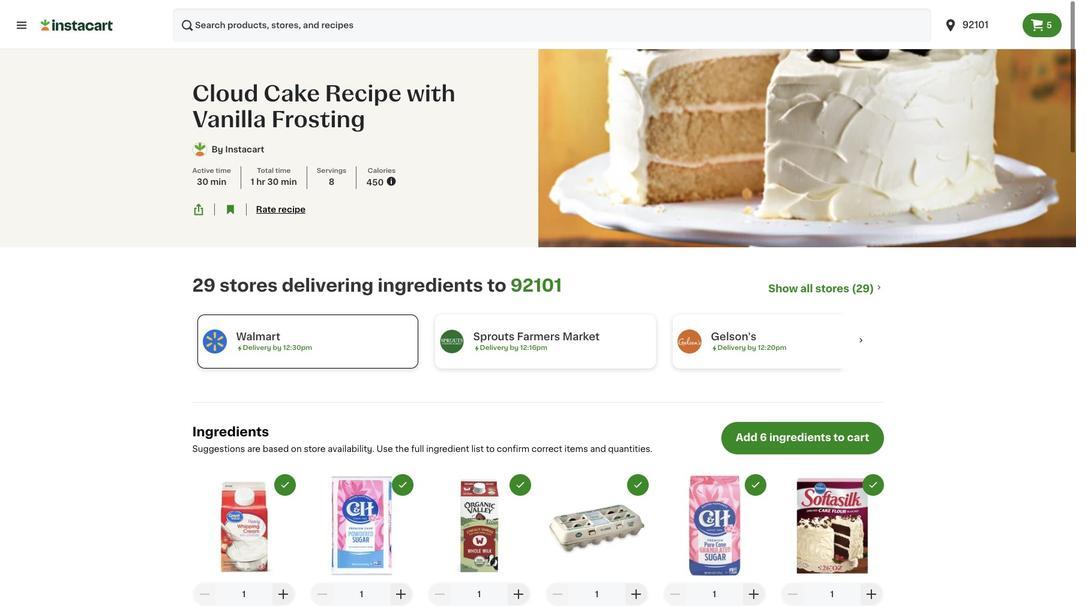 Task type: describe. For each thing, give the bounding box(es) containing it.
2 decrement quantity image from the left
[[315, 586, 329, 600]]

1 inside total time 1 hr 30 min
[[251, 177, 254, 185]]

450
[[366, 177, 384, 186]]

4 decrement quantity image from the left
[[668, 586, 682, 600]]

the
[[395, 444, 409, 452]]

12:30pm
[[283, 343, 312, 350]]

6 product group from the left
[[781, 473, 884, 608]]

sprouts farmers market
[[473, 331, 600, 340]]

by
[[212, 144, 223, 153]]

1 for 5th decrement quantity image from the left
[[831, 589, 834, 597]]

active
[[192, 167, 214, 173]]

add 6 ingredients to cart
[[736, 432, 870, 441]]

suggestions are based on store availability. use the full ingredient list to confirm correct items and quantities.
[[192, 444, 653, 452]]

increment quantity image for 2nd product group from the left
[[394, 586, 409, 600]]

decrement quantity image
[[433, 586, 447, 600]]

instacart logo image
[[41, 17, 113, 31]]

items
[[565, 444, 588, 452]]

delivery for gelson's
[[718, 343, 746, 350]]

based
[[263, 444, 289, 452]]

cloud
[[192, 82, 259, 103]]

increment quantity image for second product group from right
[[747, 586, 762, 600]]

2 product group from the left
[[310, 473, 413, 608]]

min inside total time 1 hr 30 min
[[281, 177, 297, 185]]

1 horizontal spatial 92101
[[963, 19, 989, 28]]

store
[[304, 444, 326, 452]]

add
[[736, 432, 758, 441]]

sprouts
[[473, 331, 515, 340]]

ingredients inside button
[[770, 432, 831, 441]]

vanilla
[[192, 108, 266, 129]]

on
[[291, 444, 302, 452]]

confirm
[[497, 444, 530, 452]]

delivery by 12:16pm
[[480, 343, 548, 350]]

0 vertical spatial ingredients
[[378, 276, 483, 293]]

8
[[329, 177, 335, 185]]

availability.
[[328, 444, 375, 452]]

servings
[[317, 167, 347, 173]]

quantities.
[[608, 444, 653, 452]]

12:16pm
[[520, 343, 548, 350]]

use
[[377, 444, 393, 452]]

rate recipe button
[[256, 202, 306, 214]]

by for walmart
[[273, 343, 282, 350]]

delivery by 12:30pm
[[243, 343, 312, 350]]

1 decrement quantity image from the left
[[197, 586, 212, 600]]

cloud cake recipe with vanilla frosting
[[192, 82, 456, 129]]

walmart
[[236, 331, 280, 340]]

ingredient
[[426, 444, 469, 452]]

total time 1 hr 30 min
[[251, 167, 297, 185]]

with
[[407, 82, 456, 103]]

correct
[[532, 444, 563, 452]]

3 decrement quantity image from the left
[[550, 586, 565, 600]]

total
[[257, 167, 274, 173]]

0 horizontal spatial stores
[[220, 276, 278, 293]]

increment quantity image for sixth product group
[[865, 586, 879, 600]]

full
[[411, 444, 424, 452]]

by for sprouts farmers market
[[510, 343, 519, 350]]

gelson's image
[[678, 328, 702, 352]]

farmers
[[517, 331, 560, 340]]

1 for second decrement quantity image from right
[[713, 589, 717, 597]]

6
[[760, 432, 767, 441]]



Task type: vqa. For each thing, say whether or not it's contained in the screenshot.
25 min
no



Task type: locate. For each thing, give the bounding box(es) containing it.
unselect item image down confirm
[[515, 478, 526, 489]]

delivery for walmart
[[243, 343, 271, 350]]

add 6 ingredients to cart button
[[722, 421, 884, 453]]

1 delivery from the left
[[243, 343, 271, 350]]

5 button
[[1023, 12, 1062, 36]]

5 decrement quantity image from the left
[[786, 586, 800, 600]]

unselect item image for 3rd decrement quantity image from right
[[633, 478, 643, 489]]

increment quantity image
[[276, 586, 291, 600], [747, 586, 762, 600], [865, 586, 879, 600]]

unselect item image down the in the left bottom of the page
[[397, 478, 408, 489]]

1
[[251, 177, 254, 185], [242, 589, 246, 597], [360, 589, 364, 597], [478, 589, 481, 597], [595, 589, 599, 597], [713, 589, 717, 597], [831, 589, 834, 597]]

0 horizontal spatial min
[[210, 177, 227, 185]]

recipe
[[278, 204, 306, 212]]

increment quantity image for sixth product group from right
[[276, 586, 291, 600]]

delivery for sprouts farmers market
[[480, 343, 508, 350]]

unselect item image down "cart"
[[868, 478, 879, 489]]

1 by from the left
[[273, 343, 282, 350]]

30
[[197, 177, 208, 185], [267, 177, 279, 185]]

stores inside button
[[816, 283, 850, 292]]

rate
[[256, 204, 276, 212]]

to up sprouts
[[487, 276, 507, 293]]

3 product group from the left
[[428, 473, 531, 608]]

instacart
[[225, 144, 264, 153]]

cake
[[264, 82, 320, 103]]

and
[[590, 444, 606, 452]]

3 increment quantity image from the left
[[865, 586, 879, 600]]

1 horizontal spatial delivery
[[480, 343, 508, 350]]

by left 12:30pm on the left of the page
[[273, 343, 282, 350]]

1 horizontal spatial by
[[510, 343, 519, 350]]

29
[[192, 276, 216, 293]]

2 30 from the left
[[267, 177, 279, 185]]

cart
[[847, 432, 870, 441]]

delivery down the gelson's
[[718, 343, 746, 350]]

1 for decrement quantity icon
[[478, 589, 481, 597]]

(29)
[[852, 283, 874, 292]]

1 time from the left
[[216, 167, 231, 173]]

show all stores (29)
[[769, 283, 874, 292]]

1 horizontal spatial 30
[[267, 177, 279, 185]]

30 down active
[[197, 177, 208, 185]]

4 product group from the left
[[545, 473, 649, 608]]

None search field
[[173, 7, 932, 41]]

0 horizontal spatial increment quantity image
[[276, 586, 291, 600]]

list
[[472, 444, 484, 452]]

active time 30 min
[[192, 167, 231, 185]]

delivering
[[282, 276, 374, 293]]

2 time from the left
[[275, 167, 291, 173]]

2 delivery from the left
[[480, 343, 508, 350]]

hr
[[256, 177, 265, 185]]

0 vertical spatial to
[[487, 276, 507, 293]]

1 horizontal spatial time
[[275, 167, 291, 173]]

1 for second decrement quantity image from left
[[360, 589, 364, 597]]

3 unselect item image from the left
[[515, 478, 526, 489]]

1 vertical spatial ingredients
[[770, 432, 831, 441]]

rate recipe
[[256, 204, 306, 212]]

0 horizontal spatial time
[[216, 167, 231, 173]]

92101 button
[[936, 7, 1023, 41], [944, 7, 1016, 41]]

0 horizontal spatial increment quantity image
[[394, 586, 409, 600]]

1 min from the left
[[210, 177, 227, 185]]

increment quantity image for 3rd product group from left
[[512, 586, 526, 600]]

30 right hr
[[267, 177, 279, 185]]

delivery down walmart
[[243, 343, 271, 350]]

2 by from the left
[[510, 343, 519, 350]]

0 horizontal spatial 92101
[[511, 276, 562, 293]]

29 stores delivering ingredients to 92101
[[192, 276, 562, 293]]

3 by from the left
[[748, 343, 756, 350]]

frosting
[[271, 108, 365, 129]]

1 30 from the left
[[197, 177, 208, 185]]

1 horizontal spatial increment quantity image
[[512, 586, 526, 600]]

2 horizontal spatial increment quantity image
[[865, 586, 879, 600]]

2 92101 button from the left
[[944, 7, 1016, 41]]

unselect item image for second decrement quantity image from left
[[397, 478, 408, 489]]

92101
[[963, 19, 989, 28], [511, 276, 562, 293]]

to left "cart"
[[834, 432, 845, 441]]

1 horizontal spatial increment quantity image
[[747, 586, 762, 600]]

time for 30 min
[[216, 167, 231, 173]]

Search field
[[173, 7, 932, 41]]

2 unselect item image from the left
[[397, 478, 408, 489]]

show all stores (29) button
[[769, 281, 884, 294]]

4 unselect item image from the left
[[633, 478, 643, 489]]

product group
[[192, 473, 296, 608], [310, 473, 413, 608], [428, 473, 531, 608], [545, 473, 649, 608], [663, 473, 766, 608], [781, 473, 884, 608]]

3 increment quantity image from the left
[[629, 586, 644, 600]]

ingredients up sprouts farmers market icon
[[378, 276, 483, 293]]

show
[[769, 283, 798, 292]]

sprouts farmers market image
[[440, 328, 464, 352]]

all
[[801, 283, 813, 292]]

3 delivery from the left
[[718, 343, 746, 350]]

5
[[1047, 20, 1052, 28]]

0 horizontal spatial delivery
[[243, 343, 271, 350]]

1 product group from the left
[[192, 473, 296, 608]]

0 vertical spatial 92101
[[963, 19, 989, 28]]

increment quantity image
[[394, 586, 409, 600], [512, 586, 526, 600], [629, 586, 644, 600]]

1 increment quantity image from the left
[[394, 586, 409, 600]]

unselect item image for 1st decrement quantity image from the left
[[279, 478, 290, 489]]

delivery down sprouts
[[480, 343, 508, 350]]

2 horizontal spatial increment quantity image
[[629, 586, 644, 600]]

decrement quantity image
[[197, 586, 212, 600], [315, 586, 329, 600], [550, 586, 565, 600], [668, 586, 682, 600], [786, 586, 800, 600]]

12:20pm
[[758, 343, 787, 350]]

min down active
[[210, 177, 227, 185]]

1 horizontal spatial min
[[281, 177, 297, 185]]

1 for 3rd decrement quantity image from right
[[595, 589, 599, 597]]

unselect item image for 5th decrement quantity image from the left
[[868, 478, 879, 489]]

2 horizontal spatial by
[[748, 343, 756, 350]]

30 inside total time 1 hr 30 min
[[267, 177, 279, 185]]

unselect item image
[[279, 478, 290, 489], [397, 478, 408, 489], [515, 478, 526, 489], [633, 478, 643, 489], [868, 478, 879, 489]]

2 increment quantity image from the left
[[747, 586, 762, 600]]

stores
[[220, 276, 278, 293], [816, 283, 850, 292]]

1 horizontal spatial ingredients
[[770, 432, 831, 441]]

30 inside active time 30 min
[[197, 177, 208, 185]]

1 vertical spatial 92101
[[511, 276, 562, 293]]

2 increment quantity image from the left
[[512, 586, 526, 600]]

2 vertical spatial to
[[486, 444, 495, 452]]

2 min from the left
[[281, 177, 297, 185]]

unselect item image
[[750, 478, 761, 489]]

by for gelson's
[[748, 343, 756, 350]]

suggestions
[[192, 444, 245, 452]]

calories
[[368, 167, 396, 173]]

servings 8
[[317, 167, 347, 185]]

by left 12:20pm
[[748, 343, 756, 350]]

stores right all
[[816, 283, 850, 292]]

to right list on the left of the page
[[486, 444, 495, 452]]

stores right the 29 on the top left
[[220, 276, 278, 293]]

1 horizontal spatial stores
[[816, 283, 850, 292]]

1 for 1st decrement quantity image from the left
[[242, 589, 246, 597]]

unselect item image down quantities.
[[633, 478, 643, 489]]

by
[[273, 343, 282, 350], [510, 343, 519, 350], [748, 343, 756, 350]]

time right active
[[216, 167, 231, 173]]

1 vertical spatial to
[[834, 432, 845, 441]]

delivery
[[243, 343, 271, 350], [480, 343, 508, 350], [718, 343, 746, 350]]

by instacart
[[212, 144, 264, 153]]

0 horizontal spatial 30
[[197, 177, 208, 185]]

ingredients right 6
[[770, 432, 831, 441]]

unselect item image down based
[[279, 478, 290, 489]]

5 product group from the left
[[663, 473, 766, 608]]

min
[[210, 177, 227, 185], [281, 177, 297, 185]]

increment quantity image for third product group from the right
[[629, 586, 644, 600]]

2 horizontal spatial delivery
[[718, 343, 746, 350]]

by left 12:16pm on the bottom of the page
[[510, 343, 519, 350]]

ingredients
[[378, 276, 483, 293], [770, 432, 831, 441]]

market
[[563, 331, 600, 340]]

time inside total time 1 hr 30 min
[[275, 167, 291, 173]]

recipe
[[325, 82, 402, 103]]

5 unselect item image from the left
[[868, 478, 879, 489]]

min inside active time 30 min
[[210, 177, 227, 185]]

1 increment quantity image from the left
[[276, 586, 291, 600]]

0 horizontal spatial ingredients
[[378, 276, 483, 293]]

1 unselect item image from the left
[[279, 478, 290, 489]]

walmart image
[[203, 328, 227, 352]]

gelson's
[[711, 331, 757, 340]]

to inside button
[[834, 432, 845, 441]]

min up recipe
[[281, 177, 297, 185]]

delivery by 12:20pm
[[718, 343, 787, 350]]

time
[[216, 167, 231, 173], [275, 167, 291, 173]]

time right total at the left of the page
[[275, 167, 291, 173]]

are
[[247, 444, 261, 452]]

to
[[487, 276, 507, 293], [834, 432, 845, 441], [486, 444, 495, 452]]

1 92101 button from the left
[[936, 7, 1023, 41]]

time inside active time 30 min
[[216, 167, 231, 173]]

cloud cake recipe with vanilla frosting on a chef's table. image
[[538, 48, 1076, 246]]

unselect item image for decrement quantity icon
[[515, 478, 526, 489]]

time for 1 hr 30 min
[[275, 167, 291, 173]]

0 horizontal spatial by
[[273, 343, 282, 350]]



